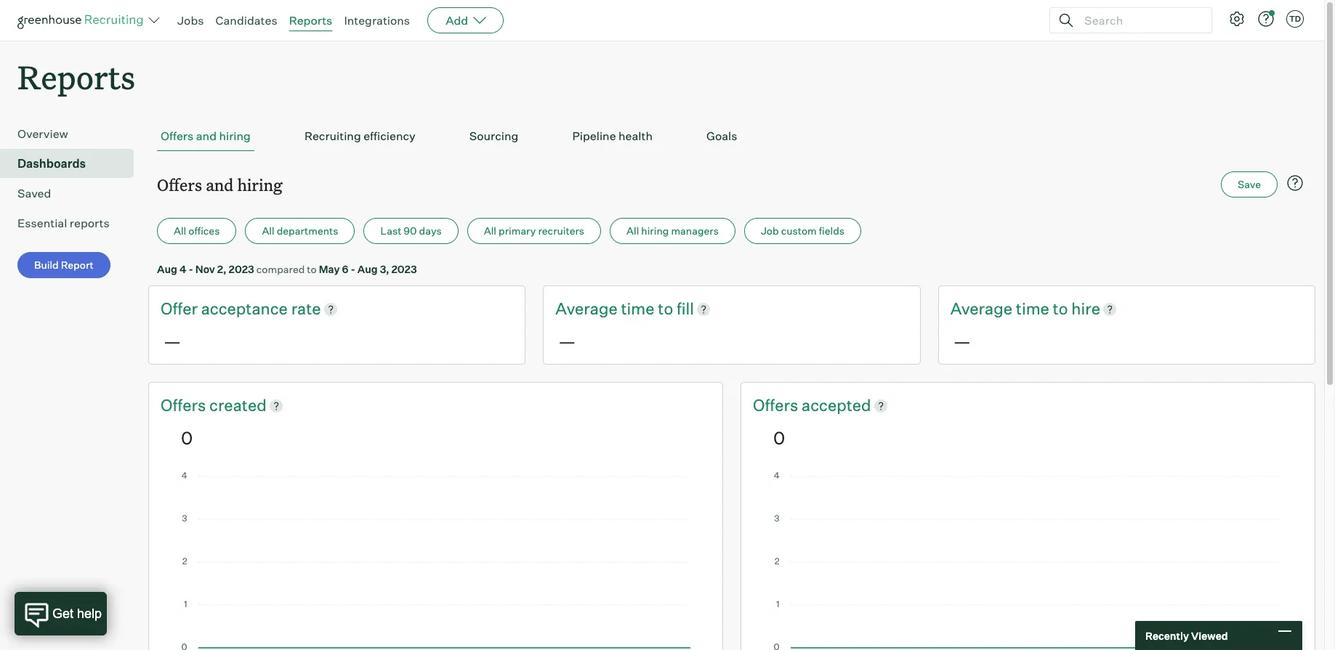 Task type: vqa. For each thing, say whether or not it's contained in the screenshot.
THE at the bottom left of the page
no



Task type: locate. For each thing, give the bounding box(es) containing it.
add
[[446, 13, 468, 28]]

0 for created
[[181, 427, 193, 449]]

2023 right 3,
[[391, 263, 417, 276]]

1 to link from the left
[[658, 298, 677, 320]]

- right 4
[[189, 263, 193, 276]]

1 horizontal spatial xychart image
[[773, 472, 1283, 650]]

2 horizontal spatial to
[[1053, 299, 1068, 318]]

all inside all offices button
[[174, 225, 186, 237]]

1 2023 from the left
[[229, 263, 254, 276]]

0 vertical spatial and
[[196, 129, 217, 143]]

reports down greenhouse recruiting image
[[17, 55, 135, 98]]

job
[[761, 225, 779, 237]]

hiring inside button
[[641, 225, 669, 237]]

1 average from the left
[[555, 299, 617, 318]]

3 all from the left
[[484, 225, 496, 237]]

jobs link
[[177, 13, 204, 28]]

created
[[209, 395, 266, 415]]

all left managers
[[626, 225, 639, 237]]

reports
[[289, 13, 332, 28], [17, 55, 135, 98]]

created link
[[209, 395, 266, 417]]

2 average link from the left
[[950, 298, 1016, 320]]

1 horizontal spatial to
[[658, 299, 673, 318]]

1 horizontal spatial 2023
[[391, 263, 417, 276]]

dashboards
[[17, 156, 86, 171]]

primary
[[499, 225, 536, 237]]

average link for hire
[[950, 298, 1016, 320]]

acceptance
[[201, 299, 288, 318]]

1 all from the left
[[174, 225, 186, 237]]

xychart image for created
[[181, 472, 690, 650]]

all left primary
[[484, 225, 496, 237]]

1 horizontal spatial time link
[[1016, 298, 1053, 320]]

all inside all primary recruiters button
[[484, 225, 496, 237]]

1 horizontal spatial offers link
[[753, 395, 802, 417]]

average link
[[555, 298, 621, 320], [950, 298, 1016, 320]]

all hiring managers
[[626, 225, 719, 237]]

reports right candidates "link"
[[289, 13, 332, 28]]

pipeline health
[[572, 129, 653, 143]]

3,
[[380, 263, 389, 276]]

essential reports
[[17, 216, 109, 231]]

aug left 3,
[[357, 263, 378, 276]]

days
[[419, 225, 442, 237]]

1 aug from the left
[[157, 263, 177, 276]]

—
[[164, 331, 181, 352], [558, 331, 576, 352], [953, 331, 971, 352]]

2 all from the left
[[262, 225, 274, 237]]

2 offers link from the left
[[753, 395, 802, 417]]

time for fill
[[621, 299, 654, 318]]

hiring inside 'button'
[[219, 129, 251, 143]]

to left hire
[[1053, 299, 1068, 318]]

average time to
[[555, 299, 677, 318], [950, 299, 1071, 318]]

aug left 4
[[157, 263, 177, 276]]

1 horizontal spatial reports
[[289, 13, 332, 28]]

time link for hire
[[1016, 298, 1053, 320]]

0 vertical spatial offers and hiring
[[161, 129, 251, 143]]

integrations
[[344, 13, 410, 28]]

pipeline health button
[[569, 122, 656, 151]]

1 horizontal spatial average link
[[950, 298, 1016, 320]]

time link left hire link
[[1016, 298, 1053, 320]]

offers
[[161, 129, 194, 143], [157, 174, 202, 196], [161, 395, 209, 415], [753, 395, 802, 415]]

0 horizontal spatial time link
[[621, 298, 658, 320]]

1 average link from the left
[[555, 298, 621, 320]]

to for fill
[[658, 299, 673, 318]]

1 horizontal spatial time
[[1016, 299, 1049, 318]]

all hiring managers button
[[610, 218, 735, 244]]

all left departments
[[262, 225, 274, 237]]

1 average time to from the left
[[555, 299, 677, 318]]

1 vertical spatial reports
[[17, 55, 135, 98]]

1 time link from the left
[[621, 298, 658, 320]]

1 horizontal spatial to link
[[1053, 298, 1071, 320]]

1 0 from the left
[[181, 427, 193, 449]]

all inside the all departments button
[[262, 225, 274, 237]]

recently
[[1145, 630, 1189, 642]]

offers link for accepted
[[753, 395, 802, 417]]

1 horizontal spatial average time to
[[950, 299, 1071, 318]]

2 average from the left
[[950, 299, 1012, 318]]

managers
[[671, 225, 719, 237]]

0 horizontal spatial offers link
[[161, 395, 209, 417]]

2,
[[217, 263, 227, 276]]

all inside all hiring managers button
[[626, 225, 639, 237]]

fill link
[[677, 298, 694, 320]]

time link
[[621, 298, 658, 320], [1016, 298, 1053, 320]]

4 all from the left
[[626, 225, 639, 237]]

compared
[[256, 263, 305, 276]]

1 time from the left
[[621, 299, 654, 318]]

offers and hiring button
[[157, 122, 254, 151]]

0 horizontal spatial 2023
[[229, 263, 254, 276]]

2 average time to from the left
[[950, 299, 1071, 318]]

offer link
[[161, 298, 201, 320]]

td button
[[1286, 10, 1304, 28]]

average time to for hire
[[950, 299, 1071, 318]]

offers link for created
[[161, 395, 209, 417]]

time
[[621, 299, 654, 318], [1016, 299, 1049, 318]]

0 horizontal spatial —
[[164, 331, 181, 352]]

and
[[196, 129, 217, 143], [206, 174, 234, 196]]

2 - from the left
[[351, 263, 355, 276]]

xychart image
[[181, 472, 690, 650], [773, 472, 1283, 650]]

0 horizontal spatial to
[[307, 263, 317, 276]]

2 horizontal spatial —
[[953, 331, 971, 352]]

1 horizontal spatial aug
[[357, 263, 378, 276]]

0
[[181, 427, 193, 449], [773, 427, 785, 449]]

2 to link from the left
[[1053, 298, 1071, 320]]

0 vertical spatial hiring
[[219, 129, 251, 143]]

save
[[1238, 178, 1261, 191]]

all left offices
[[174, 225, 186, 237]]

1 xychart image from the left
[[181, 472, 690, 650]]

hire
[[1071, 299, 1100, 318]]

all primary recruiters button
[[467, 218, 601, 244]]

custom
[[781, 225, 817, 237]]

2023 right '2,'
[[229, 263, 254, 276]]

offers and hiring
[[161, 129, 251, 143], [157, 174, 282, 196]]

accepted
[[802, 395, 871, 415]]

1 — from the left
[[164, 331, 181, 352]]

2 xychart image from the left
[[773, 472, 1283, 650]]

0 vertical spatial reports
[[289, 13, 332, 28]]

2 time from the left
[[1016, 299, 1049, 318]]

xychart image for accepted
[[773, 472, 1283, 650]]

1 horizontal spatial -
[[351, 263, 355, 276]]

reports
[[70, 216, 109, 231]]

0 horizontal spatial xychart image
[[181, 472, 690, 650]]

1 horizontal spatial —
[[558, 331, 576, 352]]

1 horizontal spatial 0
[[773, 427, 785, 449]]

td button
[[1283, 7, 1307, 31]]

3 — from the left
[[953, 331, 971, 352]]

all
[[174, 225, 186, 237], [262, 225, 274, 237], [484, 225, 496, 237], [626, 225, 639, 237]]

acceptance link
[[201, 298, 291, 320]]

to link for hire
[[1053, 298, 1071, 320]]

-
[[189, 263, 193, 276], [351, 263, 355, 276]]

aug
[[157, 263, 177, 276], [357, 263, 378, 276]]

offers link
[[161, 395, 209, 417], [753, 395, 802, 417]]

1 horizontal spatial average
[[950, 299, 1012, 318]]

average
[[555, 299, 617, 318], [950, 299, 1012, 318]]

hiring
[[219, 129, 251, 143], [237, 174, 282, 196], [641, 225, 669, 237]]

2 time link from the left
[[1016, 298, 1053, 320]]

0 horizontal spatial average time to
[[555, 299, 677, 318]]

last 90 days button
[[364, 218, 458, 244]]

1 - from the left
[[189, 263, 193, 276]]

0 horizontal spatial to link
[[658, 298, 677, 320]]

nov
[[195, 263, 215, 276]]

1 offers link from the left
[[161, 395, 209, 417]]

0 horizontal spatial average link
[[555, 298, 621, 320]]

time link left fill link
[[621, 298, 658, 320]]

2 2023 from the left
[[391, 263, 417, 276]]

time left fill
[[621, 299, 654, 318]]

time link for fill
[[621, 298, 658, 320]]

0 horizontal spatial average
[[555, 299, 617, 318]]

saved link
[[17, 185, 128, 202]]

2 0 from the left
[[773, 427, 785, 449]]

to left fill
[[658, 299, 673, 318]]

- right the 6
[[351, 263, 355, 276]]

0 horizontal spatial 0
[[181, 427, 193, 449]]

overview link
[[17, 125, 128, 143]]

0 horizontal spatial -
[[189, 263, 193, 276]]

build report button
[[17, 252, 110, 278]]

hire link
[[1071, 298, 1100, 320]]

2 — from the left
[[558, 331, 576, 352]]

to left may
[[307, 263, 317, 276]]

0 horizontal spatial aug
[[157, 263, 177, 276]]

time left hire
[[1016, 299, 1049, 318]]

0 horizontal spatial time
[[621, 299, 654, 318]]

2 vertical spatial hiring
[[641, 225, 669, 237]]

goals
[[706, 129, 737, 143]]

tab list
[[157, 122, 1307, 151]]

add button
[[427, 7, 504, 33]]

1 vertical spatial and
[[206, 174, 234, 196]]

2023
[[229, 263, 254, 276], [391, 263, 417, 276]]



Task type: describe. For each thing, give the bounding box(es) containing it.
build report
[[34, 259, 94, 271]]

average for hire
[[950, 299, 1012, 318]]

sourcing
[[469, 129, 518, 143]]

integrations link
[[344, 13, 410, 28]]

aug 4 - nov 2, 2023 compared to may 6 - aug 3, 2023
[[157, 263, 417, 276]]

0 for accepted
[[773, 427, 785, 449]]

td
[[1289, 14, 1301, 24]]

accepted link
[[802, 395, 871, 417]]

all offices button
[[157, 218, 236, 244]]

may
[[319, 263, 340, 276]]

average time to for fill
[[555, 299, 677, 318]]

all offices
[[174, 225, 220, 237]]

build
[[34, 259, 59, 271]]

90
[[404, 225, 417, 237]]

rate link
[[291, 298, 321, 320]]

offer acceptance
[[161, 299, 291, 318]]

to for hire
[[1053, 299, 1068, 318]]

1 vertical spatial offers and hiring
[[157, 174, 282, 196]]

offices
[[188, 225, 220, 237]]

all for all primary recruiters
[[484, 225, 496, 237]]

recently viewed
[[1145, 630, 1228, 642]]

last
[[380, 225, 401, 237]]

recruiting efficiency
[[304, 129, 416, 143]]

configure image
[[1228, 10, 1246, 28]]

job custom fields button
[[744, 218, 861, 244]]

to link for fill
[[658, 298, 677, 320]]

dashboards link
[[17, 155, 128, 172]]

4
[[179, 263, 186, 276]]

all primary recruiters
[[484, 225, 584, 237]]

fields
[[819, 225, 845, 237]]

fill
[[677, 299, 694, 318]]

all departments button
[[245, 218, 355, 244]]

report
[[61, 259, 94, 271]]

candidates link
[[215, 13, 277, 28]]

1 vertical spatial hiring
[[237, 174, 282, 196]]

Search text field
[[1081, 10, 1198, 31]]

time for hire
[[1016, 299, 1049, 318]]

health
[[618, 129, 653, 143]]

— for fill
[[558, 331, 576, 352]]

all for all departments
[[262, 225, 274, 237]]

sourcing button
[[466, 122, 522, 151]]

viewed
[[1191, 630, 1228, 642]]

departments
[[277, 225, 338, 237]]

all for all hiring managers
[[626, 225, 639, 237]]

all departments
[[262, 225, 338, 237]]

candidates
[[215, 13, 277, 28]]

tab list containing offers and hiring
[[157, 122, 1307, 151]]

recruiting efficiency button
[[301, 122, 419, 151]]

saved
[[17, 186, 51, 201]]

0 horizontal spatial reports
[[17, 55, 135, 98]]

average link for fill
[[555, 298, 621, 320]]

offer
[[161, 299, 198, 318]]

greenhouse recruiting image
[[17, 12, 148, 29]]

job custom fields
[[761, 225, 845, 237]]

faq image
[[1286, 175, 1304, 192]]

overview
[[17, 127, 68, 141]]

rate
[[291, 299, 321, 318]]

save button
[[1221, 172, 1278, 198]]

essential
[[17, 216, 67, 231]]

goals button
[[703, 122, 741, 151]]

recruiters
[[538, 225, 584, 237]]

pipeline
[[572, 129, 616, 143]]

average for fill
[[555, 299, 617, 318]]

essential reports link
[[17, 215, 128, 232]]

reports link
[[289, 13, 332, 28]]

jobs
[[177, 13, 204, 28]]

last 90 days
[[380, 225, 442, 237]]

offers and hiring inside 'button'
[[161, 129, 251, 143]]

recruiting
[[304, 129, 361, 143]]

all for all offices
[[174, 225, 186, 237]]

offers inside 'button'
[[161, 129, 194, 143]]

2 aug from the left
[[357, 263, 378, 276]]

— for hire
[[953, 331, 971, 352]]

and inside "offers and hiring" 'button'
[[196, 129, 217, 143]]

6
[[342, 263, 349, 276]]

efficiency
[[363, 129, 416, 143]]



